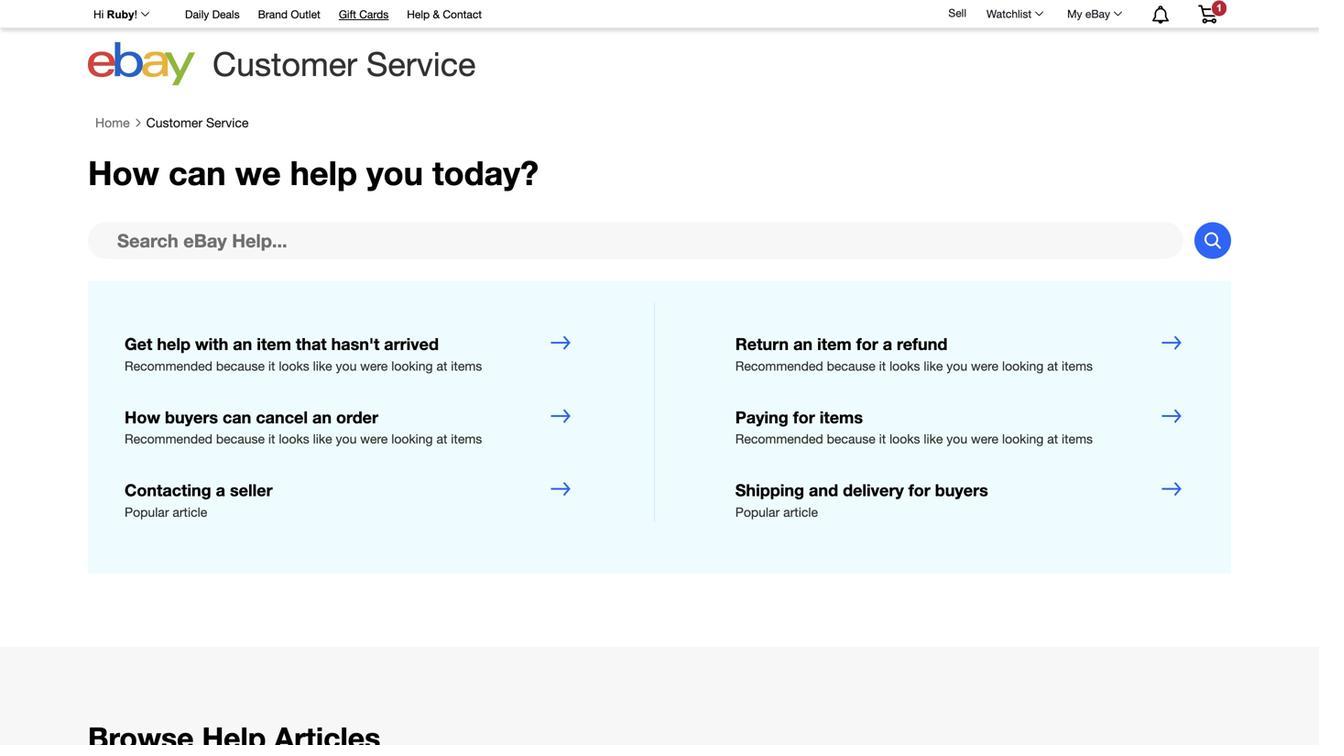Task type: locate. For each thing, give the bounding box(es) containing it.
a left seller
[[216, 480, 225, 500]]

looks
[[279, 358, 310, 373], [890, 358, 921, 373], [279, 431, 310, 446], [890, 431, 921, 446]]

how
[[88, 153, 159, 192], [125, 407, 160, 427]]

popular down contacting
[[125, 505, 169, 520]]

looks down cancel
[[279, 431, 310, 446]]

looks down "that"
[[279, 358, 310, 373]]

you inside get help with an item that hasn't arrived recommended because it looks like you were looking at items
[[336, 358, 357, 373]]

home
[[95, 115, 130, 130]]

0 horizontal spatial for
[[793, 407, 815, 427]]

popular down shipping
[[736, 505, 780, 520]]

0 vertical spatial a
[[883, 334, 893, 354]]

0 vertical spatial buyers
[[165, 407, 218, 427]]

0 vertical spatial customer service
[[213, 44, 476, 83]]

how inside how buyers can cancel an order recommended because it looks like you were looking at items
[[125, 407, 160, 427]]

recommended down paying
[[736, 431, 824, 446]]

2 article from the left
[[784, 505, 818, 520]]

you inside return an item for a refund recommended because it looks like you were looking at items
[[947, 358, 968, 373]]

1 horizontal spatial a
[[883, 334, 893, 354]]

service inside banner
[[367, 44, 476, 83]]

buyers
[[165, 407, 218, 427], [935, 480, 989, 500]]

for right delivery on the right
[[909, 480, 931, 500]]

an left order
[[313, 407, 332, 427]]

how down get
[[125, 407, 160, 427]]

hi ruby !
[[93, 8, 137, 21]]

buyers inside how buyers can cancel an order recommended because it looks like you were looking at items
[[165, 407, 218, 427]]

recommended down return
[[736, 358, 824, 373]]

it inside how buyers can cancel an order recommended because it looks like you were looking at items
[[268, 431, 275, 446]]

hasn't
[[331, 334, 380, 354]]

1 horizontal spatial help
[[290, 153, 357, 192]]

an inside return an item for a refund recommended because it looks like you were looking at items
[[794, 334, 813, 354]]

popular inside contacting a seller popular article
[[125, 505, 169, 520]]

2 horizontal spatial for
[[909, 480, 931, 500]]

items inside return an item for a refund recommended because it looks like you were looking at items
[[1062, 358, 1093, 373]]

!
[[134, 8, 137, 21]]

items
[[451, 358, 482, 373], [1062, 358, 1093, 373], [820, 407, 863, 427], [451, 431, 482, 446], [1062, 431, 1093, 446]]

delivery
[[843, 480, 904, 500]]

1 vertical spatial service
[[206, 115, 249, 130]]

you
[[367, 153, 423, 192], [336, 358, 357, 373], [947, 358, 968, 373], [336, 431, 357, 446], [947, 431, 968, 446]]

&
[[433, 8, 440, 21]]

looks inside return an item for a refund recommended because it looks like you were looking at items
[[890, 358, 921, 373]]

with
[[195, 334, 228, 354]]

0 vertical spatial for
[[857, 334, 879, 354]]

0 horizontal spatial article
[[173, 505, 207, 520]]

customer service up we
[[146, 115, 249, 130]]

customer service
[[213, 44, 476, 83], [146, 115, 249, 130]]

at inside return an item for a refund recommended because it looks like you were looking at items
[[1048, 358, 1059, 373]]

daily deals
[[185, 8, 240, 21]]

help inside get help with an item that hasn't arrived recommended because it looks like you were looking at items
[[157, 334, 191, 354]]

it up cancel
[[268, 358, 275, 373]]

sell link
[[941, 7, 975, 19]]

service down help
[[367, 44, 476, 83]]

paying for items recommended because it looks like you were looking at items
[[736, 407, 1093, 446]]

looks up delivery on the right
[[890, 431, 921, 446]]

like inside paying for items recommended because it looks like you were looking at items
[[924, 431, 943, 446]]

popular
[[125, 505, 169, 520], [736, 505, 780, 520]]

1 horizontal spatial item
[[818, 334, 852, 354]]

help right get
[[157, 334, 191, 354]]

0 vertical spatial how
[[88, 153, 159, 192]]

it up delivery on the right
[[879, 431, 886, 446]]

help
[[290, 153, 357, 192], [157, 334, 191, 354]]

0 vertical spatial help
[[290, 153, 357, 192]]

1 horizontal spatial buyers
[[935, 480, 989, 500]]

0 horizontal spatial popular
[[125, 505, 169, 520]]

customer inside how can we help you today? main content
[[146, 115, 203, 130]]

service up we
[[206, 115, 249, 130]]

for
[[857, 334, 879, 354], [793, 407, 815, 427], [909, 480, 931, 500]]

looking
[[392, 358, 433, 373], [1003, 358, 1044, 373], [392, 431, 433, 446], [1003, 431, 1044, 446]]

at inside paying for items recommended because it looks like you were looking at items
[[1048, 431, 1059, 446]]

a left refund
[[883, 334, 893, 354]]

1 vertical spatial buyers
[[935, 480, 989, 500]]

1 vertical spatial how
[[125, 407, 160, 427]]

were inside get help with an item that hasn't arrived recommended because it looks like you were looking at items
[[360, 358, 388, 373]]

customer right home
[[146, 115, 203, 130]]

1 vertical spatial help
[[157, 334, 191, 354]]

looks inside paying for items recommended because it looks like you were looking at items
[[890, 431, 921, 446]]

get
[[125, 334, 152, 354]]

like inside get help with an item that hasn't arrived recommended because it looks like you were looking at items
[[313, 358, 332, 373]]

contacting a seller popular article
[[125, 480, 273, 520]]

because up paying for items recommended because it looks like you were looking at items
[[827, 358, 876, 373]]

recommended inside return an item for a refund recommended because it looks like you were looking at items
[[736, 358, 824, 373]]

article down contacting
[[173, 505, 207, 520]]

buyers down with
[[165, 407, 218, 427]]

were inside return an item for a refund recommended because it looks like you were looking at items
[[971, 358, 999, 373]]

arrived
[[384, 334, 439, 354]]

1 horizontal spatial popular
[[736, 505, 780, 520]]

item right return
[[818, 334, 852, 354]]

cards
[[359, 8, 389, 21]]

1 horizontal spatial article
[[784, 505, 818, 520]]

because inside get help with an item that hasn't arrived recommended because it looks like you were looking at items
[[216, 358, 265, 373]]

0 horizontal spatial a
[[216, 480, 225, 500]]

how for how buyers can cancel an order recommended because it looks like you were looking at items
[[125, 407, 160, 427]]

buyers down paying for items recommended because it looks like you were looking at items
[[935, 480, 989, 500]]

1 vertical spatial customer service
[[146, 115, 249, 130]]

for right paying
[[793, 407, 815, 427]]

1 link
[[1188, 0, 1229, 26]]

it inside paying for items recommended because it looks like you were looking at items
[[879, 431, 886, 446]]

customer service down the gift in the left of the page
[[213, 44, 476, 83]]

article down the and
[[784, 505, 818, 520]]

it inside get help with an item that hasn't arrived recommended because it looks like you were looking at items
[[268, 358, 275, 373]]

0 vertical spatial service
[[367, 44, 476, 83]]

item left "that"
[[257, 334, 291, 354]]

recommended
[[125, 358, 213, 373], [736, 358, 824, 373], [125, 431, 213, 446], [736, 431, 824, 446]]

1 popular from the left
[[125, 505, 169, 520]]

1 article from the left
[[173, 505, 207, 520]]

service
[[367, 44, 476, 83], [206, 115, 249, 130]]

looks inside how buyers can cancel an order recommended because it looks like you were looking at items
[[279, 431, 310, 446]]

0 horizontal spatial customer
[[146, 115, 203, 130]]

recommended inside get help with an item that hasn't arrived recommended because it looks like you were looking at items
[[125, 358, 213, 373]]

an right with
[[233, 334, 252, 354]]

2 vertical spatial for
[[909, 480, 931, 500]]

a
[[883, 334, 893, 354], [216, 480, 225, 500]]

can down customer service link
[[169, 153, 226, 192]]

recommended up contacting
[[125, 431, 213, 446]]

shipping
[[736, 480, 805, 500]]

1 horizontal spatial for
[[857, 334, 879, 354]]

looking inside how buyers can cancel an order recommended because it looks like you were looking at items
[[392, 431, 433, 446]]

1 horizontal spatial customer
[[213, 44, 357, 83]]

watchlist link
[[977, 3, 1052, 25]]

1 item from the left
[[257, 334, 291, 354]]

customer
[[213, 44, 357, 83], [146, 115, 203, 130]]

1 vertical spatial a
[[216, 480, 225, 500]]

it
[[268, 358, 275, 373], [879, 358, 886, 373], [268, 431, 275, 446], [879, 431, 886, 446]]

because
[[216, 358, 265, 373], [827, 358, 876, 373], [216, 431, 265, 446], [827, 431, 876, 446]]

like down refund
[[924, 358, 943, 373]]

customer down brand outlet link
[[213, 44, 357, 83]]

help & contact link
[[407, 5, 482, 25]]

looks inside get help with an item that hasn't arrived recommended because it looks like you were looking at items
[[279, 358, 310, 373]]

how buyers can cancel an order recommended because it looks like you were looking at items
[[125, 407, 482, 446]]

recommended down get
[[125, 358, 213, 373]]

0 vertical spatial customer
[[213, 44, 357, 83]]

item
[[257, 334, 291, 354], [818, 334, 852, 354]]

0 horizontal spatial buyers
[[165, 407, 218, 427]]

gift cards
[[339, 8, 389, 21]]

popular inside shipping and delivery for buyers popular article
[[736, 505, 780, 520]]

0 horizontal spatial an
[[233, 334, 252, 354]]

help right we
[[290, 153, 357, 192]]

it down cancel
[[268, 431, 275, 446]]

for inside return an item for a refund recommended because it looks like you were looking at items
[[857, 334, 879, 354]]

1 vertical spatial customer
[[146, 115, 203, 130]]

like inside return an item for a refund recommended because it looks like you were looking at items
[[924, 358, 943, 373]]

contact
[[443, 8, 482, 21]]

at
[[437, 358, 448, 373], [1048, 358, 1059, 373], [437, 431, 448, 446], [1048, 431, 1059, 446]]

like down get help with an item that hasn't arrived recommended because it looks like you were looking at items on the left
[[313, 431, 332, 446]]

can
[[169, 153, 226, 192], [223, 407, 251, 427]]

1 horizontal spatial an
[[313, 407, 332, 427]]

for left refund
[[857, 334, 879, 354]]

like down "that"
[[313, 358, 332, 373]]

because down with
[[216, 358, 265, 373]]

1 horizontal spatial service
[[367, 44, 476, 83]]

because up delivery on the right
[[827, 431, 876, 446]]

an right return
[[794, 334, 813, 354]]

can left cancel
[[223, 407, 251, 427]]

2 popular from the left
[[736, 505, 780, 520]]

article
[[173, 505, 207, 520], [784, 505, 818, 520]]

order
[[336, 407, 379, 427]]

brand outlet
[[258, 8, 321, 21]]

for for item
[[857, 334, 879, 354]]

help & contact
[[407, 8, 482, 21]]

account navigation
[[83, 0, 1232, 28]]

it up paying for items recommended because it looks like you were looking at items
[[879, 358, 886, 373]]

we
[[235, 153, 281, 192]]

2 item from the left
[[818, 334, 852, 354]]

like down return an item for a refund recommended because it looks like you were looking at items
[[924, 431, 943, 446]]

2 horizontal spatial an
[[794, 334, 813, 354]]

for inside shipping and delivery for buyers popular article
[[909, 480, 931, 500]]

0 horizontal spatial item
[[257, 334, 291, 354]]

like
[[313, 358, 332, 373], [924, 358, 943, 373], [313, 431, 332, 446], [924, 431, 943, 446]]

0 horizontal spatial help
[[157, 334, 191, 354]]

customer service banner
[[83, 0, 1232, 92]]

1 vertical spatial can
[[223, 407, 251, 427]]

an
[[233, 334, 252, 354], [794, 334, 813, 354], [313, 407, 332, 427]]

looking inside get help with an item that hasn't arrived recommended because it looks like you were looking at items
[[392, 358, 433, 373]]

looking inside return an item for a refund recommended because it looks like you were looking at items
[[1003, 358, 1044, 373]]

looks down refund
[[890, 358, 921, 373]]

service inside how can we help you today? main content
[[206, 115, 249, 130]]

1
[[1217, 2, 1223, 14]]

because down cancel
[[216, 431, 265, 446]]

recommended inside how buyers can cancel an order recommended because it looks like you were looking at items
[[125, 431, 213, 446]]

how down home link
[[88, 153, 159, 192]]

were
[[360, 358, 388, 373], [971, 358, 999, 373], [360, 431, 388, 446], [971, 431, 999, 446]]

0 horizontal spatial service
[[206, 115, 249, 130]]

1 vertical spatial for
[[793, 407, 815, 427]]



Task type: vqa. For each thing, say whether or not it's contained in the screenshot.
Hi Gary !
no



Task type: describe. For each thing, give the bounding box(es) containing it.
article inside contacting a seller popular article
[[173, 505, 207, 520]]

an inside get help with an item that hasn't arrived recommended because it looks like you were looking at items
[[233, 334, 252, 354]]

cancel
[[256, 407, 308, 427]]

how for how can we help you today?
[[88, 153, 159, 192]]

because inside paying for items recommended because it looks like you were looking at items
[[827, 431, 876, 446]]

my
[[1068, 7, 1083, 20]]

it inside return an item for a refund recommended because it looks like you were looking at items
[[879, 358, 886, 373]]

a inside contacting a seller popular article
[[216, 480, 225, 500]]

Search eBay Help... text field
[[88, 222, 1184, 259]]

brand outlet link
[[258, 5, 321, 25]]

for for delivery
[[909, 480, 931, 500]]

you inside paying for items recommended because it looks like you were looking at items
[[947, 431, 968, 446]]

get help with an item that hasn't arrived recommended because it looks like you were looking at items
[[125, 334, 482, 373]]

items inside how buyers can cancel an order recommended because it looks like you were looking at items
[[451, 431, 482, 446]]

daily
[[185, 8, 209, 21]]

outlet
[[291, 8, 321, 21]]

items inside get help with an item that hasn't arrived recommended because it looks like you were looking at items
[[451, 358, 482, 373]]

today?
[[433, 153, 539, 192]]

help
[[407, 8, 430, 21]]

at inside how buyers can cancel an order recommended because it looks like you were looking at items
[[437, 431, 448, 446]]

because inside how buyers can cancel an order recommended because it looks like you were looking at items
[[216, 431, 265, 446]]

0 vertical spatial can
[[169, 153, 226, 192]]

my ebay
[[1068, 7, 1111, 20]]

recommended inside paying for items recommended because it looks like you were looking at items
[[736, 431, 824, 446]]

item inside return an item for a refund recommended because it looks like you were looking at items
[[818, 334, 852, 354]]

customer service inside how can we help you today? main content
[[146, 115, 249, 130]]

were inside paying for items recommended because it looks like you were looking at items
[[971, 431, 999, 446]]

sell
[[949, 7, 967, 19]]

customer service link
[[146, 115, 249, 130]]

ebay
[[1086, 7, 1111, 20]]

how can we help you today? main content
[[0, 106, 1320, 745]]

were inside how buyers can cancel an order recommended because it looks like you were looking at items
[[360, 431, 388, 446]]

ruby
[[107, 8, 134, 21]]

daily deals link
[[185, 5, 240, 25]]

seller
[[230, 480, 273, 500]]

buyers inside shipping and delivery for buyers popular article
[[935, 480, 989, 500]]

how can we help you today?
[[88, 153, 539, 192]]

contacting
[[125, 480, 211, 500]]

customer service inside banner
[[213, 44, 476, 83]]

gift
[[339, 8, 356, 21]]

return
[[736, 334, 789, 354]]

an inside how buyers can cancel an order recommended because it looks like you were looking at items
[[313, 407, 332, 427]]

you inside how buyers can cancel an order recommended because it looks like you were looking at items
[[336, 431, 357, 446]]

for inside paying for items recommended because it looks like you were looking at items
[[793, 407, 815, 427]]

like inside how buyers can cancel an order recommended because it looks like you were looking at items
[[313, 431, 332, 446]]

item inside get help with an item that hasn't arrived recommended because it looks like you were looking at items
[[257, 334, 291, 354]]

customer inside banner
[[213, 44, 357, 83]]

because inside return an item for a refund recommended because it looks like you were looking at items
[[827, 358, 876, 373]]

refund
[[897, 334, 948, 354]]

hi
[[93, 8, 104, 21]]

watchlist
[[987, 7, 1032, 20]]

article inside shipping and delivery for buyers popular article
[[784, 505, 818, 520]]

return an item for a refund recommended because it looks like you were looking at items
[[736, 334, 1093, 373]]

that
[[296, 334, 327, 354]]

my ebay link
[[1058, 3, 1131, 25]]

and
[[809, 480, 839, 500]]

can inside how buyers can cancel an order recommended because it looks like you were looking at items
[[223, 407, 251, 427]]

at inside get help with an item that hasn't arrived recommended because it looks like you were looking at items
[[437, 358, 448, 373]]

gift cards link
[[339, 5, 389, 25]]

paying
[[736, 407, 789, 427]]

deals
[[212, 8, 240, 21]]

shipping and delivery for buyers popular article
[[736, 480, 989, 520]]

looking inside paying for items recommended because it looks like you were looking at items
[[1003, 431, 1044, 446]]

brand
[[258, 8, 288, 21]]

home link
[[95, 115, 130, 130]]

a inside return an item for a refund recommended because it looks like you were looking at items
[[883, 334, 893, 354]]



